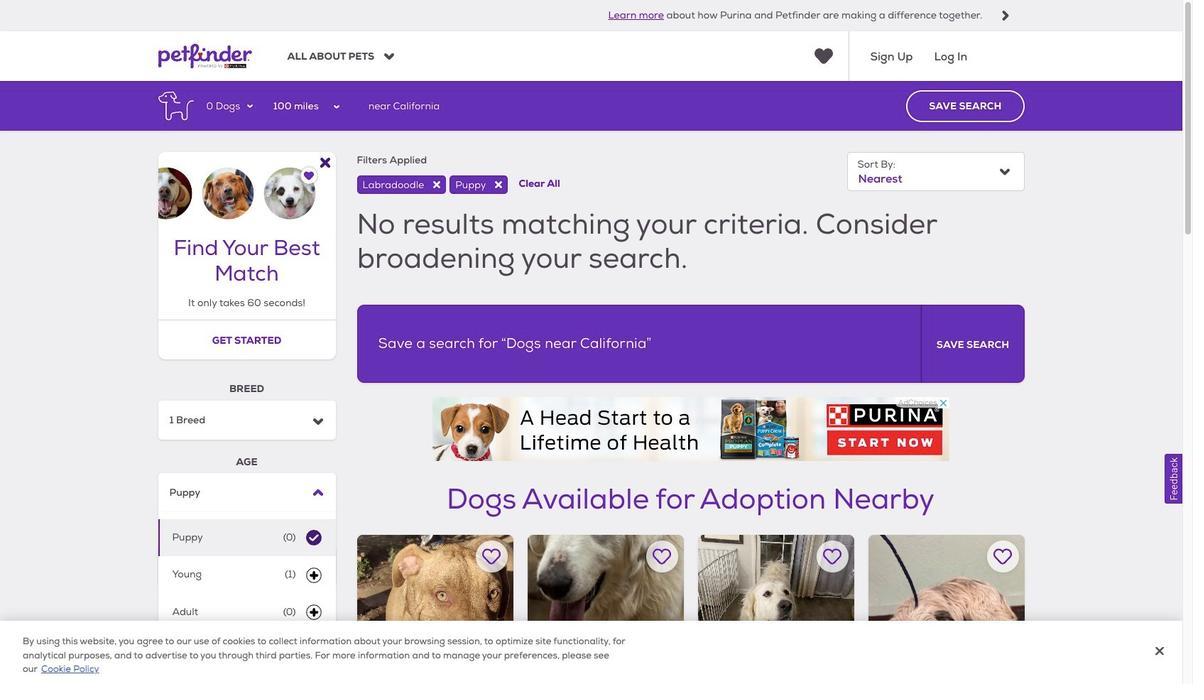 Task type: vqa. For each thing, say whether or not it's contained in the screenshot.
ZIP Code text field on the right of the page
no



Task type: locate. For each thing, give the bounding box(es) containing it.
rayne, adoptable dog, adult female great pyrenees mix, madera, ca. image
[[528, 535, 684, 684]]

list box
[[158, 512, 336, 675]]

petfinder home image
[[158, 32, 252, 81]]

privacy alert dialog
[[0, 621, 1183, 684]]

main content
[[0, 81, 1183, 684]]

potential dog matches image
[[158, 152, 336, 220]]



Task type: describe. For each thing, give the bounding box(es) containing it.
advertisement element
[[432, 397, 950, 461]]

hank, adoptable dog, young male pit bull terrier mix, coarsegold, ca. image
[[357, 535, 513, 684]]

bear, adoptable dog, adult male great pyrenees, madera, ca. image
[[698, 535, 854, 684]]

danna, adoptable dog, adult female maltese mix, madera, ca. image
[[869, 535, 1025, 684]]



